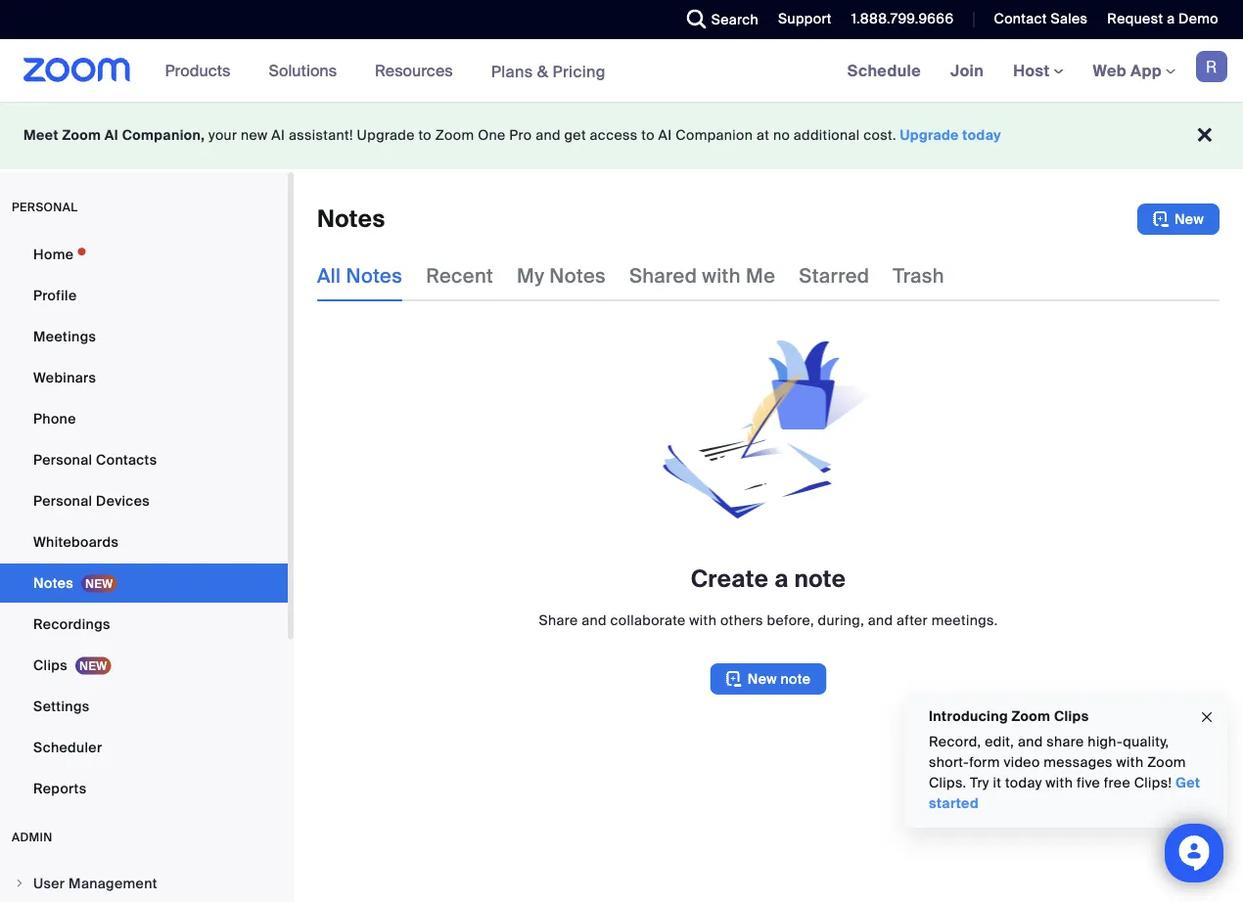 Task type: describe. For each thing, give the bounding box(es) containing it.
today inside meet zoom ai companion, footer
[[963, 126, 1002, 144]]

it
[[993, 775, 1002, 793]]

no
[[774, 126, 790, 144]]

notes up all notes
[[317, 204, 385, 235]]

trash
[[893, 263, 945, 288]]

zoom logo image
[[24, 58, 131, 82]]

meet
[[24, 126, 59, 144]]

new note
[[748, 670, 811, 688]]

note inside 'button'
[[781, 670, 811, 688]]

assistant!
[[289, 126, 353, 144]]

all notes
[[317, 263, 403, 288]]

new for new note
[[748, 670, 777, 688]]

user management menu item
[[0, 866, 288, 903]]

with inside tabs of all notes page tab list
[[702, 263, 741, 288]]

phone link
[[0, 400, 288, 439]]

meetings
[[33, 328, 96, 346]]

today inside record, edit, and share high-quality, short-form video messages with zoom clips. try it today with five free clips!
[[1006, 775, 1043, 793]]

web app
[[1093, 60, 1162, 81]]

new note button
[[711, 664, 827, 695]]

personal contacts
[[33, 451, 157, 469]]

me
[[746, 263, 776, 288]]

2 to from the left
[[642, 126, 655, 144]]

recordings link
[[0, 605, 288, 644]]

shared
[[630, 263, 697, 288]]

personal devices link
[[0, 482, 288, 521]]

notes right 'all' at the left of the page
[[346, 263, 403, 288]]

with up free
[[1117, 754, 1144, 772]]

others
[[721, 612, 764, 630]]

a for request
[[1167, 10, 1176, 28]]

profile picture image
[[1197, 51, 1228, 82]]

and inside record, edit, and share high-quality, short-form video messages with zoom clips. try it today with five free clips!
[[1018, 733, 1043, 752]]

messages
[[1044, 754, 1113, 772]]

my notes
[[517, 263, 606, 288]]

introducing zoom clips
[[929, 708, 1089, 726]]

meetings link
[[0, 317, 288, 356]]

home link
[[0, 235, 288, 274]]

meetings.
[[932, 612, 998, 630]]

create
[[691, 565, 769, 595]]

request a demo
[[1108, 10, 1219, 28]]

search button
[[673, 0, 764, 39]]

app
[[1131, 60, 1162, 81]]

contact
[[994, 10, 1048, 28]]

cost.
[[864, 126, 897, 144]]

1.888.799.9666
[[852, 10, 954, 28]]

settings link
[[0, 687, 288, 727]]

at
[[757, 126, 770, 144]]

resources button
[[375, 39, 462, 102]]

notes inside personal menu menu
[[33, 574, 73, 592]]

host
[[1014, 60, 1054, 81]]

record,
[[929, 733, 982, 752]]

create a note
[[691, 565, 846, 595]]

schedule link
[[833, 39, 936, 102]]

new
[[241, 126, 268, 144]]

search
[[712, 10, 759, 28]]

&
[[537, 61, 549, 82]]

0 vertical spatial note
[[795, 565, 846, 595]]

request
[[1108, 10, 1164, 28]]

shared with me
[[630, 263, 776, 288]]

during,
[[818, 612, 865, 630]]

admin
[[12, 830, 53, 846]]

1 upgrade from the left
[[357, 126, 415, 144]]

clips link
[[0, 646, 288, 685]]

new for new
[[1175, 210, 1205, 228]]

one
[[478, 126, 506, 144]]

user management
[[33, 875, 157, 893]]

quality,
[[1123, 733, 1170, 752]]

zoom up edit,
[[1012, 708, 1051, 726]]

and inside meet zoom ai companion, footer
[[536, 126, 561, 144]]

user
[[33, 875, 65, 893]]

sales
[[1051, 10, 1088, 28]]

get
[[565, 126, 586, 144]]

whiteboards
[[33, 533, 119, 551]]

form
[[970, 754, 1001, 772]]

started
[[929, 795, 979, 813]]

starred
[[799, 263, 870, 288]]

all
[[317, 263, 341, 288]]

contact sales
[[994, 10, 1088, 28]]

plans
[[491, 61, 533, 82]]

devices
[[96, 492, 150, 510]]

support
[[779, 10, 832, 28]]

3 ai from the left
[[659, 126, 672, 144]]

tabs of all notes page tab list
[[317, 251, 945, 302]]

and right share
[[582, 612, 607, 630]]

with left others in the right of the page
[[690, 612, 717, 630]]

edit,
[[985, 733, 1015, 752]]

join link
[[936, 39, 999, 102]]

recordings
[[33, 615, 110, 634]]

video
[[1004, 754, 1041, 772]]

notes right my at the top of the page
[[550, 263, 606, 288]]

phone
[[33, 410, 76, 428]]

personal
[[12, 200, 78, 215]]

demo
[[1179, 10, 1219, 28]]

record, edit, and share high-quality, short-form video messages with zoom clips. try it today with five free clips!
[[929, 733, 1187, 793]]



Task type: locate. For each thing, give the bounding box(es) containing it.
products
[[165, 60, 231, 81]]

upgrade
[[357, 126, 415, 144], [900, 126, 959, 144]]

five
[[1077, 775, 1101, 793]]

1 vertical spatial personal
[[33, 492, 92, 510]]

0 horizontal spatial a
[[775, 565, 789, 595]]

clips up settings
[[33, 657, 68, 675]]

personal down phone
[[33, 451, 92, 469]]

and left after in the right of the page
[[868, 612, 893, 630]]

ai left companion
[[659, 126, 672, 144]]

support link
[[764, 0, 837, 39], [779, 10, 832, 28]]

1 horizontal spatial clips
[[1055, 708, 1089, 726]]

new inside button
[[1175, 210, 1205, 228]]

clips up share
[[1055, 708, 1089, 726]]

recent
[[426, 263, 494, 288]]

reports
[[33, 780, 87, 798]]

settings
[[33, 698, 90, 716]]

solutions button
[[269, 39, 346, 102]]

right image
[[14, 878, 25, 890]]

1 horizontal spatial a
[[1167, 10, 1176, 28]]

1 ai from the left
[[105, 126, 119, 144]]

and
[[536, 126, 561, 144], [582, 612, 607, 630], [868, 612, 893, 630], [1018, 733, 1043, 752]]

1 to from the left
[[419, 126, 432, 144]]

products button
[[165, 39, 239, 102]]

clips!
[[1135, 775, 1172, 793]]

a
[[1167, 10, 1176, 28], [775, 565, 789, 595]]

0 horizontal spatial clips
[[33, 657, 68, 675]]

1 horizontal spatial upgrade
[[900, 126, 959, 144]]

before,
[[767, 612, 815, 630]]

close image
[[1200, 707, 1215, 729]]

get
[[1176, 775, 1201, 793]]

2 horizontal spatial ai
[[659, 126, 672, 144]]

home
[[33, 245, 74, 263]]

web app button
[[1093, 60, 1176, 81]]

host button
[[1014, 60, 1064, 81]]

reports link
[[0, 770, 288, 809]]

2 ai from the left
[[272, 126, 285, 144]]

short-
[[929, 754, 970, 772]]

my
[[517, 263, 545, 288]]

scheduler link
[[0, 729, 288, 768]]

web
[[1093, 60, 1127, 81]]

resources
[[375, 60, 453, 81]]

1.888.799.9666 button up schedule "link"
[[852, 10, 954, 28]]

a up before,
[[775, 565, 789, 595]]

zoom left one
[[436, 126, 474, 144]]

2 personal from the top
[[33, 492, 92, 510]]

new button
[[1138, 204, 1220, 235]]

upgrade right cost.
[[900, 126, 959, 144]]

collaborate
[[611, 612, 686, 630]]

meetings navigation
[[833, 39, 1244, 103]]

companion
[[676, 126, 753, 144]]

1.888.799.9666 button up schedule
[[837, 0, 959, 39]]

0 horizontal spatial new
[[748, 670, 777, 688]]

pro
[[510, 126, 532, 144]]

notes link
[[0, 564, 288, 603]]

zoom up clips!
[[1148, 754, 1187, 772]]

banner
[[0, 39, 1244, 103]]

new
[[1175, 210, 1205, 228], [748, 670, 777, 688]]

clips
[[33, 657, 68, 675], [1055, 708, 1089, 726]]

with down messages
[[1046, 775, 1073, 793]]

0 horizontal spatial upgrade
[[357, 126, 415, 144]]

high-
[[1088, 733, 1123, 752]]

ai
[[105, 126, 119, 144], [272, 126, 285, 144], [659, 126, 672, 144]]

plans & pricing
[[491, 61, 606, 82]]

and left get
[[536, 126, 561, 144]]

0 horizontal spatial to
[[419, 126, 432, 144]]

2 upgrade from the left
[[900, 126, 959, 144]]

and up video
[[1018, 733, 1043, 752]]

after
[[897, 612, 928, 630]]

to down resources dropdown button
[[419, 126, 432, 144]]

personal for personal contacts
[[33, 451, 92, 469]]

personal contacts link
[[0, 441, 288, 480]]

0 vertical spatial a
[[1167, 10, 1176, 28]]

personal devices
[[33, 492, 150, 510]]

banner containing products
[[0, 39, 1244, 103]]

1 vertical spatial a
[[775, 565, 789, 595]]

additional
[[794, 126, 860, 144]]

new inside 'button'
[[748, 670, 777, 688]]

note up during,
[[795, 565, 846, 595]]

clips inside personal menu menu
[[33, 657, 68, 675]]

whiteboards link
[[0, 523, 288, 562]]

meet zoom ai companion, your new ai assistant! upgrade to zoom one pro and get access to ai companion at no additional cost. upgrade today
[[24, 126, 1002, 144]]

0 horizontal spatial ai
[[105, 126, 119, 144]]

pricing
[[553, 61, 606, 82]]

notes up recordings
[[33, 574, 73, 592]]

share
[[539, 612, 578, 630]]

1 vertical spatial today
[[1006, 775, 1043, 793]]

upgrade down the product information navigation
[[357, 126, 415, 144]]

share
[[1047, 733, 1085, 752]]

0 vertical spatial new
[[1175, 210, 1205, 228]]

schedule
[[848, 60, 922, 81]]

1 personal from the top
[[33, 451, 92, 469]]

0 vertical spatial today
[[963, 126, 1002, 144]]

zoom right meet
[[62, 126, 101, 144]]

to right the access
[[642, 126, 655, 144]]

webinars link
[[0, 358, 288, 398]]

personal up "whiteboards"
[[33, 492, 92, 510]]

ai right new
[[272, 126, 285, 144]]

share and collaborate with others before, during, and after meetings.
[[539, 612, 998, 630]]

get started
[[929, 775, 1201, 813]]

personal menu menu
[[0, 235, 288, 811]]

today down join link
[[963, 126, 1002, 144]]

upgrade today link
[[900, 126, 1002, 144]]

get started link
[[929, 775, 1201, 813]]

a left demo
[[1167, 10, 1176, 28]]

a for create
[[775, 565, 789, 595]]

try
[[971, 775, 990, 793]]

1 vertical spatial note
[[781, 670, 811, 688]]

ai left the companion,
[[105, 126, 119, 144]]

0 vertical spatial personal
[[33, 451, 92, 469]]

clips.
[[929, 775, 967, 793]]

free
[[1104, 775, 1131, 793]]

contact sales link
[[980, 0, 1093, 39], [994, 10, 1088, 28]]

1 vertical spatial new
[[748, 670, 777, 688]]

webinars
[[33, 369, 96, 387]]

1 horizontal spatial to
[[642, 126, 655, 144]]

management
[[69, 875, 157, 893]]

solutions
[[269, 60, 337, 81]]

note down before,
[[781, 670, 811, 688]]

0 horizontal spatial today
[[963, 126, 1002, 144]]

meet zoom ai companion, footer
[[0, 102, 1244, 169]]

zoom inside record, edit, and share high-quality, short-form video messages with zoom clips. try it today with five free clips!
[[1148, 754, 1187, 772]]

1 horizontal spatial new
[[1175, 210, 1205, 228]]

join
[[951, 60, 984, 81]]

today down video
[[1006, 775, 1043, 793]]

profile
[[33, 286, 77, 305]]

0 vertical spatial clips
[[33, 657, 68, 675]]

product information navigation
[[150, 39, 621, 103]]

1 vertical spatial clips
[[1055, 708, 1089, 726]]

1.888.799.9666 button
[[837, 0, 959, 39], [852, 10, 954, 28]]

contacts
[[96, 451, 157, 469]]

1 horizontal spatial ai
[[272, 126, 285, 144]]

request a demo link
[[1093, 0, 1244, 39], [1108, 10, 1219, 28]]

companion,
[[122, 126, 205, 144]]

with left me
[[702, 263, 741, 288]]

personal for personal devices
[[33, 492, 92, 510]]

your
[[209, 126, 237, 144]]

access
[[590, 126, 638, 144]]

1 horizontal spatial today
[[1006, 775, 1043, 793]]



Task type: vqa. For each thing, say whether or not it's contained in the screenshot.
'Search' text box
no



